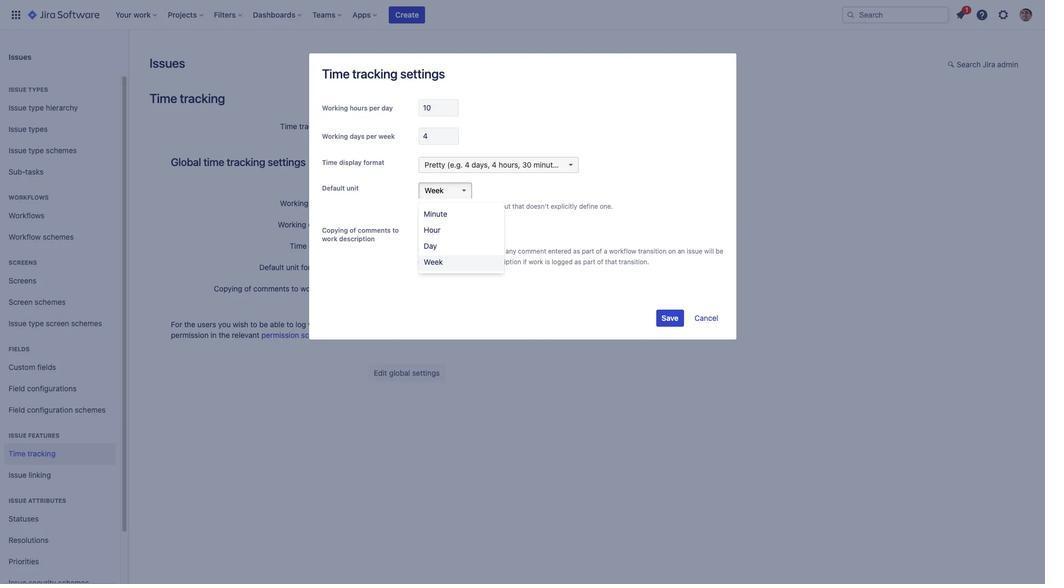 Task type: locate. For each thing, give the bounding box(es) containing it.
day down the default unit
[[346, 199, 358, 208]]

0 horizontal spatial 30
[[473, 241, 483, 251]]

days, down copy comment to work description checkbox
[[419, 241, 439, 251]]

1 workflows from the top
[[9, 194, 49, 201]]

None text field
[[419, 128, 459, 145]]

that right the input
[[512, 202, 524, 210]]

any for enabled,
[[506, 247, 516, 255]]

2 horizontal spatial unit
[[459, 202, 471, 210]]

working
[[322, 104, 348, 112], [322, 132, 348, 140], [280, 199, 309, 208], [278, 220, 306, 229]]

pretty inside time tracking settings dialog
[[424, 160, 445, 169]]

time display format for time tracking settings
[[322, 159, 384, 167]]

schemes down workflows link
[[43, 232, 74, 241]]

0 vertical spatial copying
[[322, 227, 348, 235]]

when this option is enabled, any comment entered as part of a workflow transition on an issue will be copied to the work log description if work is logged as part of that transition.
[[418, 247, 723, 266]]

0 vertical spatial time tracking
[[150, 91, 225, 106]]

1 horizontal spatial display
[[339, 159, 362, 167]]

0 horizontal spatial on
[[327, 320, 336, 329]]

working hours per day up provider
[[322, 104, 393, 112]]

format down jira
[[363, 159, 384, 167]]

1 vertical spatial hours
[[311, 199, 330, 208]]

7 issue from the top
[[9, 470, 27, 479]]

use
[[418, 202, 430, 210]]

1 horizontal spatial copying
[[322, 227, 348, 235]]

search jira admin
[[957, 60, 1019, 69]]

workflows group
[[4, 183, 116, 251]]

admin
[[998, 60, 1019, 69]]

time
[[424, 124, 439, 134], [204, 156, 224, 168], [444, 202, 458, 210], [313, 263, 328, 272]]

0 vertical spatial display
[[339, 159, 362, 167]]

hours up provider
[[350, 104, 367, 112]]

0 vertical spatial time display format
[[322, 159, 384, 167]]

1 vertical spatial copying
[[214, 284, 242, 293]]

of up "wish"
[[244, 284, 251, 293]]

default unit for time tracking
[[259, 263, 358, 272]]

copying left 5 at the left top of the page
[[322, 227, 348, 235]]

time tracking settings
[[322, 66, 445, 81]]

field up issue features
[[9, 405, 25, 414]]

description down default unit for time tracking
[[319, 284, 358, 293]]

time display format inside time tracking settings dialog
[[322, 159, 384, 167]]

as right logged
[[574, 258, 581, 266]]

1 horizontal spatial on
[[668, 247, 676, 255]]

that inside when this option is enabled, any comment entered as part of a workflow transition on an issue will be copied to the work log description if work is logged as part of that transition.
[[605, 258, 617, 266]]

type inside the issue type hierarchy link
[[29, 103, 44, 112]]

issue linking link
[[4, 465, 116, 486]]

day inside time tracking settings dialog
[[381, 104, 393, 112]]

0 horizontal spatial minutes)
[[485, 241, 518, 251]]

working days per week
[[322, 132, 395, 140], [278, 220, 358, 229]]

the right have at the bottom of page
[[440, 320, 451, 329]]

the inside when this option is enabled, any comment entered as part of a workflow transition on an issue will be copied to the work log description if work is logged as part of that transition.
[[448, 258, 458, 266]]

resolutions
[[9, 536, 49, 545]]

0 vertical spatial days
[[350, 132, 364, 140]]

0 horizontal spatial format
[[335, 241, 358, 251]]

on left an
[[668, 247, 676, 255]]

work up scheme
[[308, 320, 325, 329]]

1 vertical spatial any
[[506, 247, 516, 255]]

issue for issue attributes
[[9, 497, 27, 504]]

entered
[[548, 247, 571, 255]]

as
[[573, 247, 580, 255], [574, 258, 581, 266]]

0 vertical spatial pretty
[[424, 160, 445, 169]]

2 screens from the top
[[9, 276, 37, 285]]

0 vertical spatial is
[[471, 247, 476, 255]]

1 horizontal spatial default
[[322, 184, 345, 192]]

type inside issue type schemes link
[[29, 146, 44, 155]]

type for screen
[[29, 319, 44, 328]]

format for time tracking settings
[[363, 159, 384, 167]]

transition.
[[619, 258, 649, 266]]

4 issue from the top
[[9, 146, 27, 155]]

type
[[29, 103, 44, 112], [29, 146, 44, 155], [29, 319, 44, 328]]

hours down the default unit
[[311, 199, 330, 208]]

days down provider
[[350, 132, 364, 140]]

of left 5 at the left top of the page
[[350, 227, 356, 235]]

0 vertical spatial part
[[582, 247, 594, 255]]

2 issue from the top
[[9, 103, 27, 112]]

for inside time tracking settings dialog
[[473, 202, 481, 210]]

log down enabled,
[[476, 258, 485, 266]]

1 field from the top
[[9, 384, 25, 393]]

pretty (e.g. 4 days, 4 hours, 30 minutes) inside 'pretty (e.g. 4 days, 4 hours, 30 minutes)' link
[[424, 160, 564, 169]]

minutes) inside 'pretty (e.g. 4 days, 4 hours, 30 minutes)' link
[[533, 160, 564, 169]]

permission down the able
[[262, 331, 299, 340]]

of left transition.
[[597, 258, 603, 266]]

copying up you
[[214, 284, 242, 293]]

0 vertical spatial on
[[668, 247, 676, 255]]

week up use
[[424, 186, 444, 195]]

1 type from the top
[[29, 103, 44, 112]]

week down when
[[424, 257, 443, 267]]

default inside time tracking settings dialog
[[322, 184, 345, 192]]

0 vertical spatial pretty (e.g. 4 days, 4 hours, 30 minutes)
[[424, 160, 564, 169]]

1 vertical spatial be
[[259, 320, 268, 329]]

be left the able
[[259, 320, 268, 329]]

0 horizontal spatial days,
[[419, 241, 439, 251]]

0 horizontal spatial (e.g.
[[393, 241, 410, 251]]

to
[[392, 227, 399, 235], [440, 258, 446, 266], [292, 284, 299, 293], [250, 320, 257, 329], [287, 320, 294, 329]]

of
[[350, 227, 356, 235], [596, 247, 602, 255], [597, 258, 603, 266], [244, 284, 251, 293]]

to right "wish"
[[250, 320, 257, 329]]

global time tracking settings
[[171, 156, 306, 168]]

screen
[[46, 319, 69, 328]]

.
[[328, 331, 330, 340]]

on up .
[[327, 320, 336, 329]]

0 vertical spatial working hours per day
[[322, 104, 393, 112]]

0 horizontal spatial days
[[308, 220, 324, 229]]

working hours per day inside time tracking settings dialog
[[322, 104, 393, 112]]

description down enabled,
[[487, 258, 521, 266]]

0 horizontal spatial that
[[389, 320, 403, 329]]

(e.g.
[[447, 160, 463, 169], [393, 241, 410, 251]]

jira software image
[[28, 8, 99, 21], [28, 8, 99, 21]]

0 vertical spatial week
[[378, 132, 395, 140]]

any
[[483, 202, 493, 210], [506, 247, 516, 255]]

0 vertical spatial log
[[476, 258, 485, 266]]

0 horizontal spatial comments
[[253, 284, 290, 293]]

0 vertical spatial default
[[322, 184, 345, 192]]

pretty (e.g. 4 days, 4 hours, 30 minutes)
[[424, 160, 564, 169], [369, 241, 518, 251]]

0 horizontal spatial default
[[259, 263, 284, 272]]

users
[[197, 320, 216, 329]]

working days per week down provider
[[322, 132, 395, 140]]

1 vertical spatial 30
[[473, 241, 483, 251]]

0 vertical spatial unit
[[346, 184, 359, 192]]

hours,
[[499, 160, 520, 169], [448, 241, 472, 251]]

working days per week down the default unit
[[278, 220, 358, 229]]

30
[[522, 160, 531, 169], [473, 241, 483, 251]]

part right logged
[[583, 258, 595, 266]]

this right use
[[432, 202, 443, 210]]

be right will
[[716, 247, 723, 255]]

description inside copying of comments to work description
[[339, 235, 375, 243]]

pretty (e.g. 4 days, 4 hours, 30 minutes) up the input
[[424, 160, 564, 169]]

issue inside screens group
[[9, 319, 27, 328]]

8 issue from the top
[[9, 497, 27, 504]]

pretty down 5 at the left top of the page
[[369, 241, 391, 251]]

working hours per day for global time tracking settings
[[280, 199, 358, 208]]

1 horizontal spatial pretty
[[424, 160, 445, 169]]

1 vertical spatial (e.g.
[[393, 241, 410, 251]]

1 vertical spatial workflows
[[9, 211, 44, 220]]

attributes
[[28, 497, 66, 504]]

default for global time tracking settings
[[259, 263, 284, 272]]

description
[[339, 235, 375, 243], [487, 258, 521, 266], [319, 284, 358, 293]]

types
[[29, 124, 48, 133]]

minutes) down the input
[[485, 241, 518, 251]]

0 vertical spatial days,
[[471, 160, 490, 169]]

create button
[[389, 6, 425, 23]]

(e.g. left when
[[393, 241, 410, 251]]

none text field inside time tracking settings dialog
[[419, 99, 459, 116]]

time display format for global time tracking settings
[[290, 241, 358, 251]]

part left a at the right top of the page
[[582, 247, 594, 255]]

type down types
[[29, 103, 44, 112]]

display up the default unit
[[339, 159, 362, 167]]

schemes down field configurations link
[[75, 405, 106, 414]]

schemes inside issue types group
[[46, 146, 77, 155]]

issues,
[[338, 320, 361, 329]]

jira
[[983, 60, 996, 69]]

hours, up use this time unit for any input that doesn't explicitly define one.
[[499, 160, 520, 169]]

1 horizontal spatial (e.g.
[[447, 160, 463, 169]]

work inside copying of comments to work description
[[322, 235, 337, 243]]

display inside time tracking settings dialog
[[339, 159, 362, 167]]

schemes
[[46, 146, 77, 155], [43, 232, 74, 241], [35, 297, 66, 306], [71, 319, 102, 328], [75, 405, 106, 414]]

2 vertical spatial that
[[389, 320, 403, 329]]

1 horizontal spatial permission
[[262, 331, 299, 340]]

4
[[465, 160, 469, 169], [492, 160, 497, 169], [412, 241, 417, 251], [441, 241, 446, 251]]

minutes) up doesn't
[[533, 160, 564, 169]]

unit for time tracking settings
[[346, 184, 359, 192]]

for the users you wish to be able to log work on issues, ensure that they have the permission in the relevant permission scheme .
[[171, 320, 453, 340]]

day for global time tracking settings
[[346, 199, 358, 208]]

1 horizontal spatial comments
[[358, 227, 391, 235]]

1 vertical spatial this
[[437, 247, 448, 255]]

any right enabled,
[[506, 247, 516, 255]]

schemes inside fields group
[[75, 405, 106, 414]]

screens
[[9, 259, 37, 266], [9, 276, 37, 285]]

1 horizontal spatial week
[[378, 132, 395, 140]]

1 vertical spatial week
[[340, 220, 358, 229]]

this inside when this option is enabled, any comment entered as part of a workflow transition on an issue will be copied to the work log description if work is logged as part of that transition.
[[437, 247, 448, 255]]

time inside dialog
[[444, 202, 458, 210]]

time tracking link
[[4, 443, 116, 465]]

schemes down 'issue types' link
[[46, 146, 77, 155]]

work up default unit for time tracking
[[322, 235, 337, 243]]

this right day at the left top of page
[[437, 247, 448, 255]]

working hours per day
[[322, 104, 393, 112], [280, 199, 358, 208]]

in
[[211, 331, 217, 340]]

0 vertical spatial type
[[29, 103, 44, 112]]

1 horizontal spatial hours
[[350, 104, 367, 112]]

copying of comments to work description down the default unit
[[322, 227, 399, 243]]

pretty
[[424, 160, 445, 169], [369, 241, 391, 251]]

work
[[322, 235, 337, 243], [460, 258, 474, 266], [529, 258, 543, 266], [301, 284, 317, 293], [308, 320, 325, 329]]

1 screens from the top
[[9, 259, 37, 266]]

issue for issue type schemes
[[9, 146, 27, 155]]

hours inside time tracking settings dialog
[[350, 104, 367, 112]]

0 horizontal spatial permission
[[171, 331, 209, 340]]

workflow
[[9, 232, 41, 241]]

is left logged
[[545, 258, 550, 266]]

6 issue from the top
[[9, 432, 27, 439]]

0 horizontal spatial hours
[[311, 199, 330, 208]]

1 vertical spatial week
[[424, 257, 443, 267]]

working days per week inside time tracking settings dialog
[[322, 132, 395, 140]]

the right in
[[219, 331, 230, 340]]

fields
[[9, 346, 30, 353]]

issue
[[9, 86, 27, 93], [9, 103, 27, 112], [9, 124, 27, 133], [9, 146, 27, 155], [9, 319, 27, 328], [9, 432, 27, 439], [9, 470, 27, 479], [9, 497, 27, 504]]

(e.g. up the week link on the top left of the page
[[447, 160, 463, 169]]

issue for issue linking
[[9, 470, 27, 479]]

1 horizontal spatial for
[[473, 202, 481, 210]]

workflows for workflows link
[[9, 211, 44, 220]]

any for for
[[483, 202, 493, 210]]

None text field
[[419, 99, 459, 116]]

to right 5 at the left top of the page
[[392, 227, 399, 235]]

0 vertical spatial screens
[[9, 259, 37, 266]]

field
[[9, 384, 25, 393], [9, 405, 25, 414]]

week
[[424, 186, 444, 195], [424, 257, 443, 267]]

description down 5 at the left top of the page
[[339, 235, 375, 243]]

that down a at the right top of the page
[[605, 258, 617, 266]]

0 vertical spatial (e.g.
[[447, 160, 463, 169]]

workflows up workflow
[[9, 211, 44, 220]]

1 vertical spatial format
[[335, 241, 358, 251]]

default for time tracking settings
[[322, 184, 345, 192]]

format up default unit for time tracking
[[335, 241, 358, 251]]

a
[[604, 247, 607, 255]]

to right copied
[[440, 258, 446, 266]]

pretty (e.g. 4 days, 4 hours, 30 minutes) down hour on the top of page
[[369, 241, 518, 251]]

display up default unit for time tracking
[[309, 241, 333, 251]]

1 vertical spatial days
[[308, 220, 324, 229]]

1 horizontal spatial unit
[[346, 184, 359, 192]]

workflow schemes
[[9, 232, 74, 241]]

30 up doesn't
[[522, 160, 531, 169]]

type left screen
[[29, 319, 44, 328]]

2 type from the top
[[29, 146, 44, 155]]

issue for issue features
[[9, 432, 27, 439]]

hours, right day at the left top of page
[[448, 241, 472, 251]]

1 vertical spatial log
[[296, 320, 306, 329]]

2 vertical spatial type
[[29, 319, 44, 328]]

option
[[450, 247, 469, 255]]

primary element
[[6, 0, 842, 30]]

days down the default unit
[[308, 220, 324, 229]]

0 horizontal spatial for
[[301, 263, 311, 272]]

cancel
[[695, 314, 718, 323]]

type inside the issue type screen schemes link
[[29, 319, 44, 328]]

2 permission from the left
[[262, 331, 299, 340]]

search
[[957, 60, 981, 69]]

work right if
[[529, 258, 543, 266]]

minute
[[424, 209, 447, 218]]

4 right day at the left top of page
[[441, 241, 446, 251]]

copying inside time tracking settings dialog
[[322, 227, 348, 235]]

edit global settings button
[[369, 365, 445, 382]]

0 vertical spatial this
[[432, 202, 443, 210]]

pretty up the week link on the top left of the page
[[424, 160, 445, 169]]

1 horizontal spatial be
[[716, 247, 723, 255]]

0 vertical spatial format
[[363, 159, 384, 167]]

is
[[471, 247, 476, 255], [545, 258, 550, 266]]

1 vertical spatial default
[[259, 263, 284, 272]]

0 vertical spatial day
[[381, 104, 393, 112]]

1 vertical spatial pretty
[[369, 241, 391, 251]]

0 vertical spatial copying of comments to work description
[[322, 227, 399, 243]]

display for global time tracking settings
[[309, 241, 333, 251]]

1 horizontal spatial time tracking
[[150, 91, 225, 106]]

of left a at the right top of the page
[[596, 247, 602, 255]]

1 vertical spatial is
[[545, 258, 550, 266]]

1 vertical spatial on
[[327, 320, 336, 329]]

screens up screen
[[9, 276, 37, 285]]

days
[[350, 132, 364, 140], [308, 220, 324, 229]]

issue types group
[[4, 75, 116, 186]]

1 horizontal spatial days,
[[471, 160, 490, 169]]

week inside time tracking settings dialog
[[378, 132, 395, 140]]

time display format up the default unit
[[322, 159, 384, 167]]

2 field from the top
[[9, 405, 25, 414]]

field down custom on the left bottom of page
[[9, 384, 25, 393]]

will
[[704, 247, 714, 255]]

day for time tracking settings
[[381, 104, 393, 112]]

configuration
[[27, 405, 73, 414]]

sub-tasks link
[[4, 161, 116, 183]]

hours
[[350, 104, 367, 112], [311, 199, 330, 208]]

1 vertical spatial display
[[309, 241, 333, 251]]

0 vertical spatial minutes)
[[533, 160, 564, 169]]

0 horizontal spatial is
[[471, 247, 476, 255]]

1 vertical spatial time tracking
[[9, 449, 56, 458]]

workflows down sub-tasks
[[9, 194, 49, 201]]

0 vertical spatial description
[[339, 235, 375, 243]]

provided
[[392, 124, 422, 134]]

log inside when this option is enabled, any comment entered as part of a workflow transition on an issue will be copied to the work log description if work is logged as part of that transition.
[[476, 258, 485, 266]]

1 issue from the top
[[9, 86, 27, 93]]

1 vertical spatial type
[[29, 146, 44, 155]]

this for option
[[437, 247, 448, 255]]

format for global time tracking settings
[[335, 241, 358, 251]]

5 issue from the top
[[9, 319, 27, 328]]

1 horizontal spatial is
[[545, 258, 550, 266]]

workflows
[[9, 194, 49, 201], [9, 211, 44, 220]]

working hours per day down the default unit
[[280, 199, 358, 208]]

any left the input
[[483, 202, 493, 210]]

0 horizontal spatial be
[[259, 320, 268, 329]]

0 vertical spatial week
[[424, 186, 444, 195]]

1 vertical spatial field
[[9, 405, 25, 414]]

this
[[432, 202, 443, 210], [437, 247, 448, 255]]

that inside for the users you wish to be able to log work on issues, ensure that they have the permission in the relevant permission scheme .
[[389, 320, 403, 329]]

per
[[369, 104, 380, 112], [366, 132, 377, 140], [332, 199, 343, 208], [327, 220, 338, 229]]

is right option
[[471, 247, 476, 255]]

format inside time tracking settings dialog
[[363, 159, 384, 167]]

3 issue from the top
[[9, 124, 27, 133]]

1 horizontal spatial days
[[350, 132, 364, 140]]

week
[[378, 132, 395, 140], [340, 220, 358, 229]]

the
[[448, 258, 458, 266], [184, 320, 195, 329], [440, 320, 451, 329], [219, 331, 230, 340]]

copying of comments to work description down default unit for time tracking
[[214, 284, 358, 293]]

as right entered
[[573, 247, 580, 255]]

settings inside dialog
[[400, 66, 445, 81]]

0 horizontal spatial time tracking
[[9, 449, 56, 458]]

hours for time tracking settings
[[350, 104, 367, 112]]

week for time tracking settings
[[378, 132, 395, 140]]

issue for issue types
[[9, 124, 27, 133]]

4 up the week link on the top left of the page
[[465, 160, 469, 169]]

any inside when this option is enabled, any comment entered as part of a workflow transition on an issue will be copied to the work log description if work is logged as part of that transition.
[[506, 247, 516, 255]]

time tracking settings dialog
[[309, 53, 736, 504]]

1 horizontal spatial day
[[381, 104, 393, 112]]

permission down "for"
[[171, 331, 209, 340]]

0 vertical spatial field
[[9, 384, 25, 393]]

0 horizontal spatial week
[[340, 220, 358, 229]]

permission scheme link
[[262, 331, 328, 340]]

1 horizontal spatial minutes)
[[533, 160, 564, 169]]

30 right option
[[473, 241, 483, 251]]

days inside time tracking settings dialog
[[350, 132, 364, 140]]

3 type from the top
[[29, 319, 44, 328]]

time display format up default unit for time tracking
[[290, 241, 358, 251]]

the down option
[[448, 258, 458, 266]]

that left they
[[389, 320, 403, 329]]

work inside for the users you wish to be able to log work on issues, ensure that they have the permission in the relevant permission scheme .
[[308, 320, 325, 329]]

screens down workflow
[[9, 259, 37, 266]]

day up jira
[[381, 104, 393, 112]]

on inside for the users you wish to be able to log work on issues, ensure that they have the permission in the relevant permission scheme .
[[327, 320, 336, 329]]

1 vertical spatial description
[[487, 258, 521, 266]]

2 workflows from the top
[[9, 211, 44, 220]]

1 vertical spatial screens
[[9, 276, 37, 285]]

days, inside 'pretty (e.g. 4 days, 4 hours, 30 minutes)' link
[[471, 160, 490, 169]]

log up permission scheme link
[[296, 320, 306, 329]]

settings inside button
[[412, 369, 440, 378]]

1 vertical spatial working hours per day
[[280, 199, 358, 208]]

type up tasks at the top left of page
[[29, 146, 44, 155]]

workflow
[[609, 247, 636, 255]]

1 vertical spatial day
[[346, 199, 358, 208]]

comments inside copying of comments to work description
[[358, 227, 391, 235]]

days, up the week link on the top left of the page
[[471, 160, 490, 169]]



Task type: vqa. For each thing, say whether or not it's contained in the screenshot.
Pretty to the top
yes



Task type: describe. For each thing, give the bounding box(es) containing it.
1 horizontal spatial issues
[[150, 56, 185, 71]]

they
[[405, 320, 420, 329]]

define
[[579, 202, 598, 210]]

ensure
[[363, 320, 387, 329]]

issue for issue type hierarchy
[[9, 103, 27, 112]]

to up permission scheme link
[[287, 320, 294, 329]]

days for global time tracking settings
[[308, 220, 324, 229]]

issue
[[687, 247, 702, 255]]

workflow schemes link
[[4, 227, 116, 248]]

small image
[[447, 131, 455, 140]]

hours for global time tracking settings
[[311, 199, 330, 208]]

1 vertical spatial comments
[[253, 284, 290, 293]]

custom
[[9, 363, 35, 372]]

priorities
[[9, 557, 39, 566]]

week inside time tracking settings dialog
[[424, 186, 444, 195]]

1 vertical spatial part
[[583, 258, 595, 266]]

day
[[424, 241, 437, 251]]

comment
[[518, 247, 546, 255]]

global
[[171, 156, 201, 168]]

issue type screen schemes
[[9, 319, 102, 328]]

logged
[[552, 258, 573, 266]]

issue features group
[[4, 421, 116, 489]]

of inside copying of comments to work description
[[350, 227, 356, 235]]

input
[[495, 202, 511, 210]]

30 inside time tracking settings dialog
[[522, 160, 531, 169]]

types
[[28, 86, 48, 93]]

issue types
[[9, 124, 48, 133]]

small image
[[948, 60, 957, 69]]

create
[[395, 10, 419, 19]]

screen schemes link
[[4, 292, 116, 313]]

scheme
[[301, 331, 328, 340]]

issue attributes
[[9, 497, 66, 504]]

custom fields link
[[4, 357, 116, 378]]

workflows for workflows "group"
[[9, 194, 49, 201]]

able
[[270, 320, 285, 329]]

log inside for the users you wish to be able to log work on issues, ensure that they have the permission in the relevant permission scheme .
[[296, 320, 306, 329]]

to down default unit for time tracking
[[292, 284, 299, 293]]

0 horizontal spatial pretty
[[369, 241, 391, 251]]

when
[[418, 247, 435, 255]]

5
[[369, 220, 373, 229]]

1 vertical spatial for
[[301, 263, 311, 272]]

edit global settings
[[374, 369, 440, 378]]

schemes inside workflows "group"
[[43, 232, 74, 241]]

tracking inside 'issue features' group
[[28, 449, 56, 458]]

week for global time tracking settings
[[340, 220, 358, 229]]

use this time unit for any input that doesn't explicitly define one.
[[418, 202, 613, 210]]

field configuration schemes link
[[4, 400, 116, 421]]

1 vertical spatial minutes)
[[485, 241, 518, 251]]

none text field inside time tracking settings dialog
[[419, 128, 459, 145]]

field for field configuration schemes
[[9, 405, 25, 414]]

field configurations link
[[4, 378, 116, 400]]

Search field
[[842, 6, 949, 23]]

on inside when this option is enabled, any comment entered as part of a workflow transition on an issue will be copied to the work log description if work is logged as part of that transition.
[[668, 247, 676, 255]]

save button
[[656, 310, 684, 327]]

0 horizontal spatial copying
[[214, 284, 242, 293]]

issue type screen schemes link
[[4, 313, 116, 334]]

1 vertical spatial pretty (e.g. 4 days, 4 hours, 30 minutes)
[[369, 241, 518, 251]]

field configurations
[[9, 384, 77, 393]]

hour
[[424, 225, 441, 235]]

time tracking inside 'issue features' group
[[9, 449, 56, 458]]

1 vertical spatial copying of comments to work description
[[214, 284, 358, 293]]

issue type hierarchy link
[[4, 97, 116, 119]]

linking
[[29, 470, 51, 479]]

to inside when this option is enabled, any comment entered as part of a workflow transition on an issue will be copied to the work log description if work is logged as part of that transition.
[[440, 258, 446, 266]]

2 vertical spatial description
[[319, 284, 358, 293]]

work down default unit for time tracking
[[301, 284, 317, 293]]

screens for screens group
[[9, 259, 37, 266]]

display for time tracking settings
[[339, 159, 362, 167]]

cancel button
[[689, 310, 724, 327]]

you
[[218, 320, 231, 329]]

1 vertical spatial settings
[[268, 156, 306, 168]]

priorities link
[[4, 551, 116, 573]]

provider
[[329, 122, 358, 131]]

fields
[[37, 363, 56, 372]]

create banner
[[0, 0, 1045, 30]]

hierarchy
[[46, 103, 78, 112]]

unit for global time tracking settings
[[286, 263, 299, 272]]

screen
[[9, 297, 33, 306]]

workflows link
[[4, 205, 116, 227]]

statuses
[[9, 514, 39, 523]]

to inside copying of comments to work description
[[392, 227, 399, 235]]

0 horizontal spatial issues
[[9, 52, 31, 61]]

1 vertical spatial as
[[574, 258, 581, 266]]

issue for issue type screen schemes
[[9, 319, 27, 328]]

jira provided time tracking
[[374, 124, 470, 134]]

schemes right screen
[[71, 319, 102, 328]]

(e.g. inside time tracking settings dialog
[[447, 160, 463, 169]]

copying of comments to work description inside time tracking settings dialog
[[322, 227, 399, 243]]

time inside 'issue features' group
[[9, 449, 26, 458]]

sub-tasks
[[9, 167, 44, 176]]

schemes up issue type screen schemes
[[35, 297, 66, 306]]

search jira admin link
[[943, 57, 1024, 74]]

1
[[966, 6, 969, 14]]

be inside for the users you wish to be able to log work on issues, ensure that they have the permission in the relevant permission scheme .
[[259, 320, 268, 329]]

the right "for"
[[184, 320, 195, 329]]

0 vertical spatial as
[[573, 247, 580, 255]]

field for field configurations
[[9, 384, 25, 393]]

be inside when this option is enabled, any comment entered as part of a workflow transition on an issue will be copied to the work log description if work is logged as part of that transition.
[[716, 247, 723, 255]]

jira provided time tracking link
[[369, 121, 502, 137]]

edit
[[374, 369, 387, 378]]

screens link
[[4, 270, 116, 292]]

tracking inside dialog
[[352, 66, 397, 81]]

default unit
[[322, 184, 359, 192]]

configurations
[[27, 384, 77, 393]]

global
[[389, 369, 410, 378]]

issue types
[[9, 86, 48, 93]]

screens group
[[4, 248, 116, 338]]

working days per week for time tracking settings
[[322, 132, 395, 140]]

Copy comment to work description checkbox
[[419, 226, 440, 237]]

settings for time tracking settings
[[400, 66, 445, 81]]

description inside when this option is enabled, any comment entered as part of a workflow transition on an issue will be copied to the work log description if work is logged as part of that transition.
[[487, 258, 521, 266]]

have
[[422, 320, 438, 329]]

work down option
[[460, 258, 474, 266]]

for
[[171, 320, 182, 329]]

4 left when
[[412, 241, 417, 251]]

week link
[[419, 183, 472, 199]]

resolutions link
[[4, 530, 116, 551]]

fields group
[[4, 334, 116, 424]]

enabled,
[[478, 247, 504, 255]]

jira
[[374, 124, 390, 134]]

issue features
[[9, 432, 60, 439]]

issue attributes group
[[4, 486, 116, 584]]

type for hierarchy
[[29, 103, 44, 112]]

issue types link
[[4, 119, 116, 140]]

doesn't
[[526, 202, 549, 210]]

type for schemes
[[29, 146, 44, 155]]

0 vertical spatial that
[[512, 202, 524, 210]]

screens for screens link
[[9, 276, 37, 285]]

this for time
[[432, 202, 443, 210]]

settings for edit global settings
[[412, 369, 440, 378]]

search image
[[847, 10, 855, 19]]

pretty (e.g. 4 days, 4 hours, 30 minutes) link
[[419, 157, 579, 173]]

1 permission from the left
[[171, 331, 209, 340]]

one.
[[600, 202, 613, 210]]

hours, inside time tracking settings dialog
[[499, 160, 520, 169]]

4 up the input
[[492, 160, 497, 169]]

features
[[28, 432, 60, 439]]

working hours per day for time tracking settings
[[322, 104, 393, 112]]

issue for issue types
[[9, 86, 27, 93]]

statuses link
[[4, 509, 116, 530]]

days for time tracking settings
[[350, 132, 364, 140]]

screen schemes
[[9, 297, 66, 306]]

0 horizontal spatial hours,
[[448, 241, 472, 251]]

issue type hierarchy
[[9, 103, 78, 112]]

issue linking
[[9, 470, 51, 479]]

1 vertical spatial unit
[[459, 202, 471, 210]]

tasks
[[25, 167, 44, 176]]

working days per week for global time tracking settings
[[278, 220, 358, 229]]

wish
[[233, 320, 248, 329]]

time tracking provider
[[280, 122, 358, 131]]



